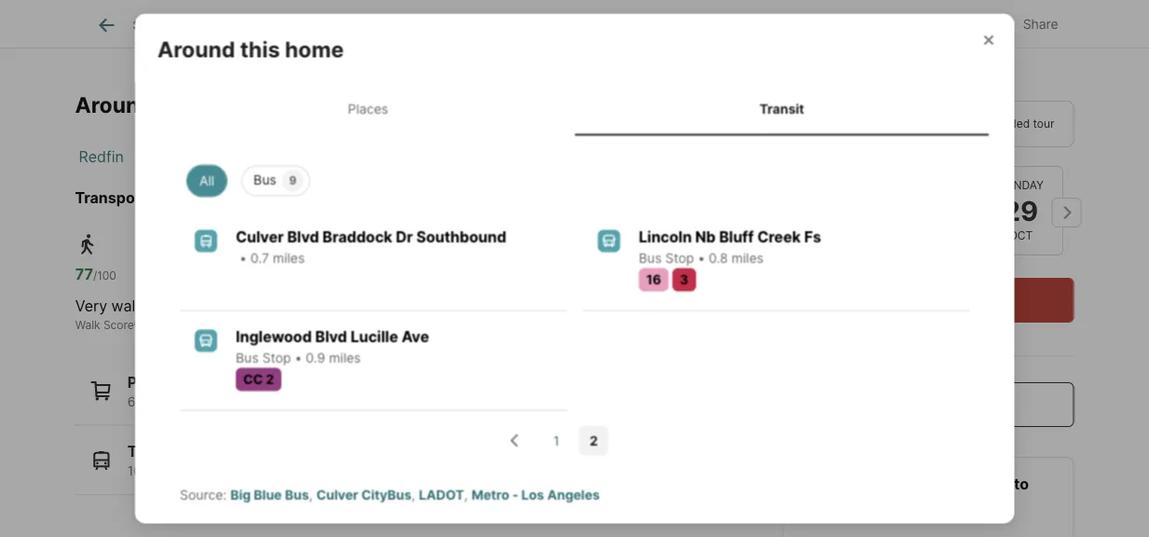 Task type: locate. For each thing, give the bounding box(es) containing it.
1 horizontal spatial around
[[157, 36, 235, 62]]

tour inside button
[[949, 291, 979, 310]]

0 horizontal spatial stop
[[262, 350, 291, 365]]

bike
[[428, 319, 450, 332]]

tour inside option
[[828, 117, 853, 131]]

tour for tour in person
[[828, 117, 853, 131]]

oct down 27
[[817, 230, 841, 243]]

around this home
[[157, 36, 344, 62]]

tab list containing places
[[157, 81, 993, 135]]

0 vertical spatial around
[[157, 36, 235, 62]]

angeles down 1 button
[[547, 487, 600, 503]]

around villas at playa vista - montecito
[[75, 92, 490, 118]]

transit 108, 110, 14, 16, 3, cc 2, cc 4, cc 7, r3
[[127, 443, 370, 479]]

blvd up 0.9
[[315, 327, 347, 345]]

16,
[[205, 463, 223, 479]]

blvd inside culver blvd braddock dr southbound • 0.7 miles
[[287, 227, 319, 246]]

0 vertical spatial transit
[[760, 100, 804, 116]]

list box
[[783, 101, 1075, 148], [172, 157, 978, 196]]

list box up bus image
[[172, 157, 978, 196]]

2 ® from the left
[[326, 319, 333, 332]]

0 horizontal spatial miles
[[273, 250, 304, 266]]

this
[[240, 36, 280, 62]]

places inside tab
[[348, 100, 388, 116]]

los right 'metro'
[[521, 487, 544, 503]]

ave
[[401, 327, 429, 345]]

blvd for culver
[[287, 227, 319, 246]]

playa
[[906, 33, 955, 55], [247, 92, 303, 118], [286, 189, 325, 207], [860, 475, 900, 493]]

very for very walkable walk score ®
[[75, 297, 107, 315]]

1
[[553, 432, 559, 448]]

0 vertical spatial 9
[[289, 173, 296, 187]]

bikeable
[[464, 297, 523, 315]]

-
[[1011, 33, 1020, 55], [368, 92, 378, 118], [370, 189, 377, 207], [945, 475, 952, 493], [512, 487, 518, 503]]

tour right schedule
[[949, 291, 979, 310]]

around
[[157, 36, 235, 62], [75, 92, 153, 118]]

1 vertical spatial list box
[[172, 157, 978, 196]]

1 tab from the left
[[198, 3, 297, 48]]

1 horizontal spatial culver
[[316, 487, 358, 503]]

score
[[103, 319, 134, 332], [295, 319, 326, 332], [453, 319, 483, 332]]

0 horizontal spatial tour
[[783, 33, 824, 55]]

bus inside lincoln nb bluff creek fs bus stop • 0.8 miles
[[639, 250, 662, 266]]

0 horizontal spatial culver
[[235, 227, 284, 246]]

1 horizontal spatial 2
[[589, 432, 598, 448]]

culver blvd braddock dr southbound • 0.7 miles
[[235, 227, 506, 266]]

- inside around this home dialog
[[512, 487, 518, 503]]

0 horizontal spatial oct
[[817, 230, 841, 243]]

miles right 0.7
[[273, 250, 304, 266]]

1 horizontal spatial 9
[[299, 394, 308, 410]]

0 vertical spatial los
[[250, 148, 275, 166]]

blue
[[253, 487, 282, 503]]

1 horizontal spatial oct
[[1009, 230, 1033, 243]]

2 horizontal spatial •
[[698, 250, 705, 266]]

2 horizontal spatial miles
[[732, 250, 764, 266]]

places inside places 6 groceries, 19 restaurants, 9 parks
[[127, 373, 176, 392]]

0 vertical spatial tour
[[783, 33, 824, 55]]

0 vertical spatial blvd
[[287, 227, 319, 246]]

culver inside culver blvd braddock dr southbound • 0.7 miles
[[235, 227, 284, 246]]

1 horizontal spatial tour
[[1034, 117, 1055, 131]]

california
[[154, 148, 220, 166]]

schedule tour button
[[783, 278, 1075, 323]]

sunday
[[998, 179, 1044, 192]]

2 horizontal spatial score
[[453, 319, 483, 332]]

14,
[[184, 463, 202, 479]]

stop up 3
[[665, 250, 694, 266]]

los inside around this home dialog
[[521, 487, 544, 503]]

0 horizontal spatial tour
[[949, 291, 979, 310]]

0 vertical spatial 2
[[266, 371, 274, 387]]

1 horizontal spatial stop
[[665, 250, 694, 266]]

1 vertical spatial around
[[75, 92, 153, 118]]

transit
[[760, 100, 804, 116], [256, 319, 292, 332], [127, 443, 179, 461]]

montecito inside "tour villas at playa vista - montecito"
[[783, 61, 876, 83]]

1 vertical spatial places
[[127, 373, 176, 392]]

tour left in
[[828, 117, 853, 131]]

0 horizontal spatial around
[[75, 92, 153, 118]]

cc right 2,
[[280, 463, 299, 479]]

1 , from the left
[[309, 487, 312, 503]]

score down very bikeable
[[453, 319, 483, 332]]

3
[[680, 271, 688, 287]]

los angeles link
[[250, 148, 336, 166]]

1 ® from the left
[[134, 319, 141, 332]]

29
[[1004, 195, 1039, 227]]

1 vertical spatial blvd
[[315, 327, 347, 345]]

1 vertical spatial 2
[[589, 432, 598, 448]]

miles
[[273, 250, 304, 266], [732, 250, 764, 266], [329, 350, 361, 365]]

bus inside inglewood blvd lucille ave bus stop • 0.9 miles cc 2
[[235, 350, 258, 365]]

places up groceries,
[[127, 373, 176, 392]]

places down search 'tab list'
[[348, 100, 388, 116]]

transit inside tab
[[760, 100, 804, 116]]

search tab list
[[75, 0, 686, 48]]

0.9
[[305, 350, 325, 365]]

stop inside lincoln nb bluff creek fs bus stop • 0.8 miles
[[665, 250, 694, 266]]

list box down "tour villas at playa vista - montecito"
[[783, 101, 1075, 148]]

2 vertical spatial transit
[[127, 443, 179, 461]]

- inside "tour villas at playa vista - montecito"
[[1011, 33, 1020, 55]]

villas inside "tour villas at playa vista - montecito"
[[829, 33, 879, 55]]

1 horizontal spatial miles
[[329, 350, 361, 365]]

los angeles
[[250, 148, 336, 166]]

cc up restaurants,
[[243, 371, 263, 387]]

1 horizontal spatial very
[[428, 297, 460, 315]]

2 inside inglewood blvd lucille ave bus stop • 0.9 miles cc 2
[[266, 371, 274, 387]]

45
[[256, 265, 276, 283]]

score down transit
[[295, 319, 326, 332]]

1 vertical spatial stop
[[262, 350, 291, 365]]

0 horizontal spatial 9
[[289, 173, 296, 187]]

•
[[239, 250, 246, 266], [698, 250, 705, 266], [294, 350, 302, 365]]

source:
[[180, 487, 226, 503]]

stop down the 'inglewood'
[[262, 350, 291, 365]]

1 vertical spatial tour
[[949, 291, 979, 310]]

blvd
[[287, 227, 319, 246], [315, 327, 347, 345]]

2 tab from the left
[[297, 3, 407, 48]]

lincoln nb bluff creek fs bus stop • 0.8 miles
[[639, 227, 821, 266]]

1 horizontal spatial ,
[[411, 487, 415, 503]]

1 vertical spatial los
[[521, 487, 544, 503]]

list box containing bus
[[172, 157, 978, 196]]

1 horizontal spatial transit
[[256, 319, 292, 332]]

2 up restaurants,
[[266, 371, 274, 387]]

around inside dialog
[[157, 36, 235, 62]]

® down transit
[[326, 319, 333, 332]]

tour inside "tour villas at playa vista - montecito"
[[783, 33, 824, 55]]

braddock
[[322, 227, 392, 246]]

very up bike
[[428, 297, 460, 315]]

los
[[250, 148, 275, 166], [521, 487, 544, 503]]

creek
[[757, 227, 801, 246]]

27
[[812, 195, 846, 227]]

• inside inglewood blvd lucille ave bus stop • 0.9 miles cc 2
[[294, 350, 302, 365]]

villas
[[829, 33, 879, 55], [158, 92, 216, 118], [224, 189, 264, 207], [799, 475, 839, 493]]

very up walk
[[75, 297, 107, 315]]

transit for transit
[[760, 100, 804, 116]]

• left 0.9
[[294, 350, 302, 365]]

search
[[133, 17, 178, 33]]

® inside very walkable walk score ®
[[134, 319, 141, 332]]

0 horizontal spatial places
[[127, 373, 176, 392]]

0 horizontal spatial 2
[[266, 371, 274, 387]]

tour up transit tab
[[783, 33, 824, 55]]

, down 4,
[[309, 487, 312, 503]]

0 vertical spatial stop
[[665, 250, 694, 266]]

very walkable walk score ®
[[75, 297, 174, 332]]

1 vertical spatial 9
[[299, 394, 308, 410]]

2 very from the left
[[428, 297, 460, 315]]

montecito
[[783, 61, 876, 83], [383, 92, 490, 118], [381, 189, 455, 207], [955, 475, 1030, 493]]

1 horizontal spatial angeles
[[547, 487, 600, 503]]

vista
[[959, 33, 1007, 55], [308, 92, 363, 118], [329, 189, 367, 207], [903, 475, 941, 493]]

score right walk
[[103, 319, 134, 332]]

score inside some transit transit score ®
[[295, 319, 326, 332]]

los up transportation near villas at playa vista - montecito
[[250, 148, 275, 166]]

1 score from the left
[[103, 319, 134, 332]]

tour right guided
[[1034, 117, 1055, 131]]

• left 0.8
[[698, 250, 705, 266]]

2 score from the left
[[295, 319, 326, 332]]

2 oct from the left
[[1009, 230, 1033, 243]]

9 left parks at the left
[[299, 394, 308, 410]]

® for walkable
[[134, 319, 141, 332]]

0 vertical spatial culver
[[235, 227, 284, 246]]

redfin
[[79, 148, 124, 166]]

angeles
[[279, 148, 336, 166], [547, 487, 600, 503]]

very inside very walkable walk score ®
[[75, 297, 107, 315]]

3,
[[226, 463, 238, 479]]

1 horizontal spatial score
[[295, 319, 326, 332]]

1 oct from the left
[[817, 230, 841, 243]]

, left ladot in the bottom left of the page
[[411, 487, 415, 503]]

2 horizontal spatial transit
[[760, 100, 804, 116]]

culver up 0.7
[[235, 227, 284, 246]]

around for around villas at playa vista - montecito
[[75, 92, 153, 118]]

miles inside lincoln nb bluff creek fs bus stop • 0.8 miles
[[732, 250, 764, 266]]

® down walkable
[[134, 319, 141, 332]]

® inside some transit transit score ®
[[326, 319, 333, 332]]

1 horizontal spatial places
[[348, 100, 388, 116]]

tour
[[1034, 117, 1055, 131], [949, 291, 979, 310]]

southbound
[[416, 227, 506, 246]]

blvd down transportation near villas at playa vista - montecito
[[287, 227, 319, 246]]

1 horizontal spatial ®
[[326, 319, 333, 332]]

transportation near villas at playa vista - montecito
[[75, 189, 455, 207]]

1 vertical spatial tour
[[828, 117, 853, 131]]

around down search
[[157, 36, 235, 62]]

2 inside button
[[589, 432, 598, 448]]

, left 'metro'
[[464, 487, 468, 503]]

all
[[199, 172, 214, 188]]

9 down the los angeles
[[289, 173, 296, 187]]

tour
[[783, 33, 824, 55], [828, 117, 853, 131]]

oct down 29
[[1009, 230, 1033, 243]]

share
[[1024, 16, 1059, 32]]

0 horizontal spatial score
[[103, 319, 134, 332]]

inglewood blvd lucille ave bus stop • 0.9 miles cc 2
[[235, 327, 429, 387]]

1 vertical spatial angeles
[[547, 487, 600, 503]]

0 vertical spatial places
[[348, 100, 388, 116]]

places
[[348, 100, 388, 116], [127, 373, 176, 392]]

very
[[75, 297, 107, 315], [428, 297, 460, 315]]

score inside very walkable walk score ®
[[103, 319, 134, 332]]

bus down the 'inglewood'
[[235, 350, 258, 365]]

stop
[[665, 250, 694, 266], [262, 350, 291, 365]]

search link
[[96, 14, 178, 36]]

1 horizontal spatial •
[[294, 350, 302, 365]]

walkable
[[112, 297, 174, 315]]

1 vertical spatial culver
[[316, 487, 358, 503]]

1 horizontal spatial tour
[[828, 117, 853, 131]]

miles right 0.9
[[329, 350, 361, 365]]

angeles down around villas at playa vista - montecito
[[279, 148, 336, 166]]

miles down bluff
[[732, 250, 764, 266]]

bus up the 16
[[639, 250, 662, 266]]

• left 0.7
[[239, 250, 246, 266]]

tab
[[198, 3, 297, 48], [297, 3, 407, 48], [407, 3, 477, 48], [477, 3, 579, 48], [579, 3, 671, 48]]

®
[[134, 319, 141, 332], [326, 319, 333, 332]]

vista inside "tour villas at playa vista - montecito"
[[959, 33, 1007, 55]]

transit tab
[[575, 85, 989, 131]]

0 horizontal spatial •
[[239, 250, 246, 266]]

at
[[884, 33, 902, 55], [221, 92, 242, 118], [268, 189, 282, 207], [843, 475, 857, 493]]

2
[[266, 371, 274, 387], [589, 432, 598, 448]]

0 vertical spatial angeles
[[279, 148, 336, 166]]

1 very from the left
[[75, 297, 107, 315]]

blvd inside inglewood blvd lucille ave bus stop • 0.9 miles cc 2
[[315, 327, 347, 345]]

2 right 1 button
[[589, 432, 598, 448]]

list box inside around this home dialog
[[172, 157, 978, 196]]

3 tab from the left
[[407, 3, 477, 48]]

around up redfin
[[75, 92, 153, 118]]

0 horizontal spatial very
[[75, 297, 107, 315]]

0 horizontal spatial ®
[[134, 319, 141, 332]]

0 horizontal spatial transit
[[127, 443, 179, 461]]

at inside "tour villas at playa vista - montecito"
[[884, 33, 902, 55]]

0 horizontal spatial ,
[[309, 487, 312, 503]]

cc inside inglewood blvd lucille ave bus stop • 0.9 miles cc 2
[[243, 371, 263, 387]]

tab list
[[157, 81, 993, 135]]

culver down 7, on the bottom of page
[[316, 487, 358, 503]]

bus
[[253, 171, 276, 187], [639, 250, 662, 266], [235, 350, 258, 365], [285, 487, 309, 503]]

redfin link
[[79, 148, 124, 166]]

places tab
[[161, 85, 575, 131]]

1 vertical spatial transit
[[256, 319, 292, 332]]

0 vertical spatial list box
[[783, 101, 1075, 148]]

oct inside sunday 29 oct
[[1009, 230, 1033, 243]]

1 horizontal spatial los
[[521, 487, 544, 503]]

0 vertical spatial tour
[[1034, 117, 1055, 131]]

2 horizontal spatial ,
[[464, 487, 468, 503]]

transit inside transit 108, 110, 14, 16, 3, cc 2, cc 4, cc 7, r3
[[127, 443, 179, 461]]



Task type: vqa. For each thing, say whether or not it's contained in the screenshot.
the 9
yes



Task type: describe. For each thing, give the bounding box(es) containing it.
2 , from the left
[[411, 487, 415, 503]]

• inside lincoln nb bluff creek fs bus stop • 0.8 miles
[[698, 250, 705, 266]]

bike score
[[428, 319, 483, 332]]

nb
[[695, 227, 716, 246]]

lucille
[[350, 327, 398, 345]]

schedule tour
[[878, 291, 979, 310]]

home
[[285, 36, 344, 62]]

source: big blue bus , culver citybus , ladot , metro - los angeles
[[180, 487, 600, 503]]

miles inside culver blvd braddock dr southbound • 0.7 miles
[[273, 250, 304, 266]]

transit
[[300, 297, 345, 315]]

2,
[[264, 463, 276, 479]]

around this home element
[[157, 13, 366, 63]]

self guided tour
[[971, 117, 1055, 131]]

ladot
[[419, 487, 464, 503]]

108,
[[127, 463, 153, 479]]

miles inside inglewood blvd lucille ave bus stop • 0.9 miles cc 2
[[329, 350, 361, 365]]

tab list inside around this home dialog
[[157, 81, 993, 135]]

3 , from the left
[[464, 487, 468, 503]]

/100
[[93, 269, 116, 283]]

bus image
[[598, 229, 620, 252]]

angeles inside around this home dialog
[[547, 487, 600, 503]]

blvd for inglewood
[[315, 327, 347, 345]]

list box containing tour in person
[[783, 101, 1075, 148]]

walk
[[75, 319, 100, 332]]

0.8
[[709, 250, 728, 266]]

27 oct
[[812, 195, 846, 243]]

places 6 groceries, 19 restaurants, 9 parks
[[127, 373, 345, 410]]

2 button
[[579, 425, 608, 455]]

110,
[[157, 463, 180, 479]]

transit inside some transit transit score ®
[[256, 319, 292, 332]]

citybus
[[361, 487, 411, 503]]

in
[[855, 117, 865, 131]]

tour in person
[[828, 117, 906, 131]]

next image
[[1052, 198, 1082, 228]]

guided
[[994, 117, 1031, 131]]

lincoln
[[639, 227, 692, 246]]

9 inside around this home dialog
[[289, 173, 296, 187]]

bus down 4,
[[285, 487, 309, 503]]

9 inside places 6 groceries, 19 restaurants, 9 parks
[[299, 394, 308, 410]]

cc left 7, on the bottom of page
[[318, 463, 337, 479]]

19
[[204, 394, 218, 410]]

fs
[[804, 227, 821, 246]]

very bikeable
[[428, 297, 523, 315]]

4,
[[302, 463, 314, 479]]

some
[[256, 297, 296, 315]]

bus image
[[194, 329, 217, 351]]

inglewood
[[235, 327, 312, 345]]

tour inside option
[[1034, 117, 1055, 131]]

culver citybus link
[[316, 487, 411, 503]]

5 tab from the left
[[579, 3, 671, 48]]

big blue bus link
[[230, 487, 309, 503]]

metro
[[471, 487, 509, 503]]

restaurants,
[[222, 394, 296, 410]]

self
[[971, 117, 991, 131]]

® for transit
[[326, 319, 333, 332]]

person
[[868, 117, 906, 131]]

ladot link
[[419, 487, 464, 503]]

schedule
[[878, 291, 946, 310]]

score for transit
[[295, 319, 326, 332]]

places for places
[[348, 100, 388, 116]]

4 tab from the left
[[477, 3, 579, 48]]

tour for tour villas at playa vista - montecito
[[783, 33, 824, 55]]

tour in person option
[[783, 101, 927, 148]]

very for very bikeable
[[428, 297, 460, 315]]

bluff
[[719, 227, 754, 246]]

metro - los angeles link
[[471, 487, 600, 503]]

16
[[646, 271, 661, 287]]

parks
[[311, 394, 345, 410]]

around this home dialog
[[135, 13, 1015, 537]]

r3
[[353, 463, 370, 479]]

7,
[[340, 463, 350, 479]]

cc left 2,
[[242, 463, 261, 479]]

0 horizontal spatial angeles
[[279, 148, 336, 166]]

california link
[[154, 148, 220, 166]]

self guided tour option
[[927, 101, 1075, 148]]

stop inside inglewood blvd lucille ave bus stop • 0.9 miles cc 2
[[262, 350, 291, 365]]

oct inside 27 oct
[[817, 230, 841, 243]]

0.7
[[250, 250, 269, 266]]

playa inside "tour villas at playa vista - montecito"
[[906, 33, 955, 55]]

transit for transit 108, 110, 14, 16, 3, cc 2, cc 4, cc 7, r3
[[127, 443, 179, 461]]

dr
[[396, 227, 413, 246]]

0 horizontal spatial los
[[250, 148, 275, 166]]

77 /100
[[75, 265, 116, 283]]

some transit transit score ®
[[256, 297, 345, 332]]

near
[[188, 189, 221, 207]]

score for walkable
[[103, 319, 134, 332]]

bus up transportation near villas at playa vista - montecito
[[253, 171, 276, 187]]

• inside culver blvd braddock dr southbound • 0.7 miles
[[239, 250, 246, 266]]

6
[[127, 394, 136, 410]]

big
[[230, 487, 250, 503]]

villas at playa vista - montecito
[[799, 475, 1030, 493]]

tour villas at playa vista - montecito
[[783, 33, 1020, 83]]

3 score from the left
[[453, 319, 483, 332]]

around for around this home
[[157, 36, 235, 62]]

groceries,
[[139, 394, 201, 410]]

transportation
[[75, 189, 184, 207]]

77
[[75, 265, 93, 283]]

share button
[[982, 4, 1075, 42]]

places for places 6 groceries, 19 restaurants, 9 parks
[[127, 373, 176, 392]]

1 button
[[541, 425, 571, 455]]

sunday 29 oct
[[998, 179, 1044, 243]]



